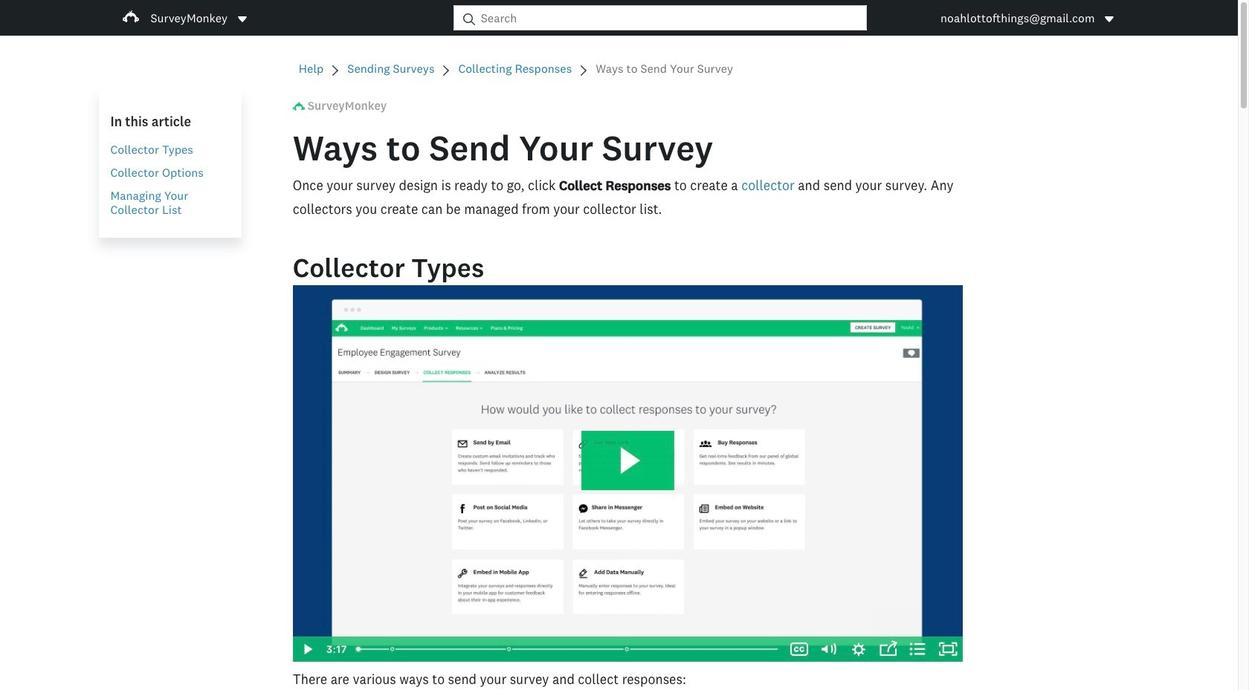 Task type: describe. For each thing, give the bounding box(es) containing it.
Search text field
[[475, 6, 867, 30]]

playbar slider
[[347, 637, 785, 663]]

search image
[[463, 13, 475, 25]]

open image
[[238, 16, 247, 22]]



Task type: locate. For each thing, give the bounding box(es) containing it.
chapter markers toolbar
[[358, 637, 777, 663]]

video element
[[293, 286, 963, 663]]

open image
[[237, 13, 248, 25], [1104, 13, 1116, 25], [1106, 16, 1115, 22]]

search image
[[463, 13, 475, 25]]



Task type: vqa. For each thing, say whether or not it's contained in the screenshot.
second Open icon from the left
no



